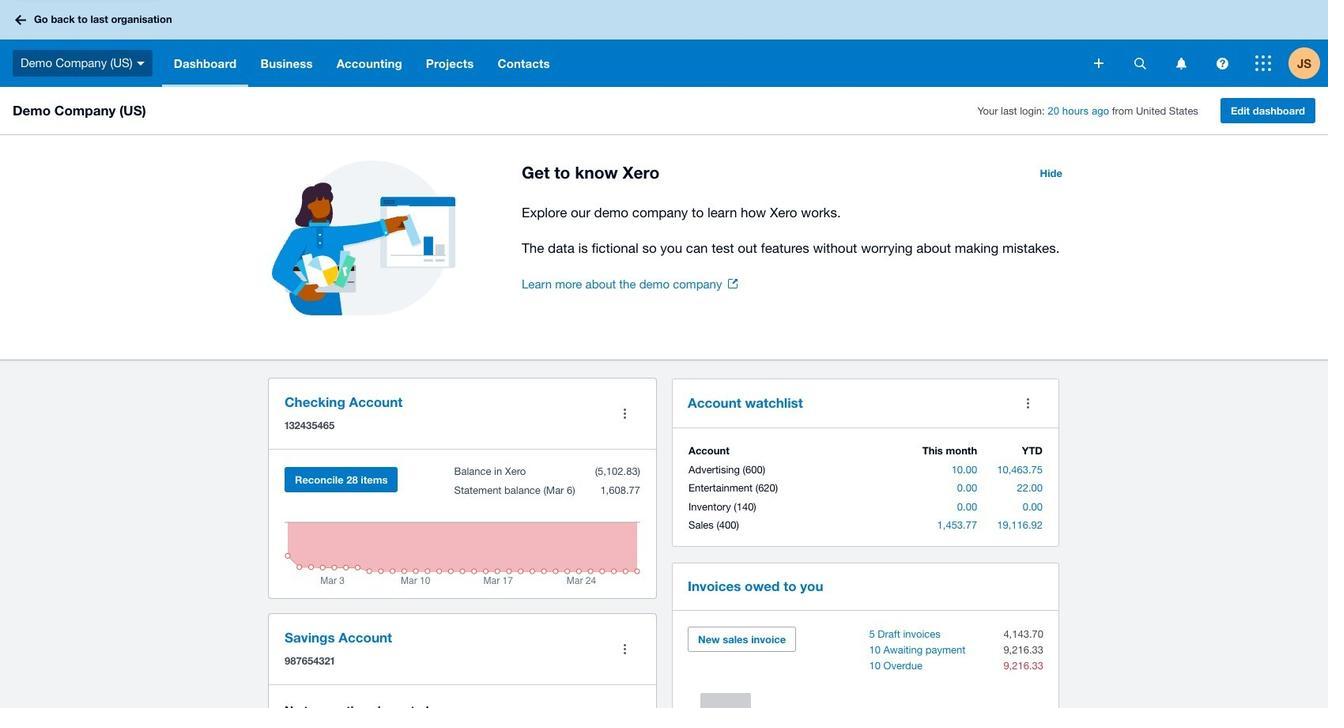 Task type: describe. For each thing, give the bounding box(es) containing it.
1 manage menu toggle image from the top
[[609, 398, 641, 430]]

2 manage menu toggle image from the top
[[609, 634, 641, 666]]

1 horizontal spatial svg image
[[1176, 57, 1187, 69]]



Task type: locate. For each thing, give the bounding box(es) containing it.
intro banner body element
[[522, 202, 1072, 259]]

2 horizontal spatial svg image
[[1217, 57, 1229, 69]]

1 vertical spatial manage menu toggle image
[[609, 634, 641, 666]]

0 vertical spatial manage menu toggle image
[[609, 398, 641, 430]]

svg image
[[15, 15, 26, 25], [1176, 57, 1187, 69], [1217, 57, 1229, 69]]

svg image
[[1256, 55, 1272, 71], [1135, 57, 1146, 69], [1095, 59, 1104, 68], [137, 61, 145, 65]]

accounts watchlist options image
[[1012, 388, 1044, 419]]

banner
[[0, 0, 1329, 87]]

manage menu toggle image
[[609, 398, 641, 430], [609, 634, 641, 666]]

0 horizontal spatial svg image
[[15, 15, 26, 25]]



Task type: vqa. For each thing, say whether or not it's contained in the screenshot.
the Current Asset associated with 1300
no



